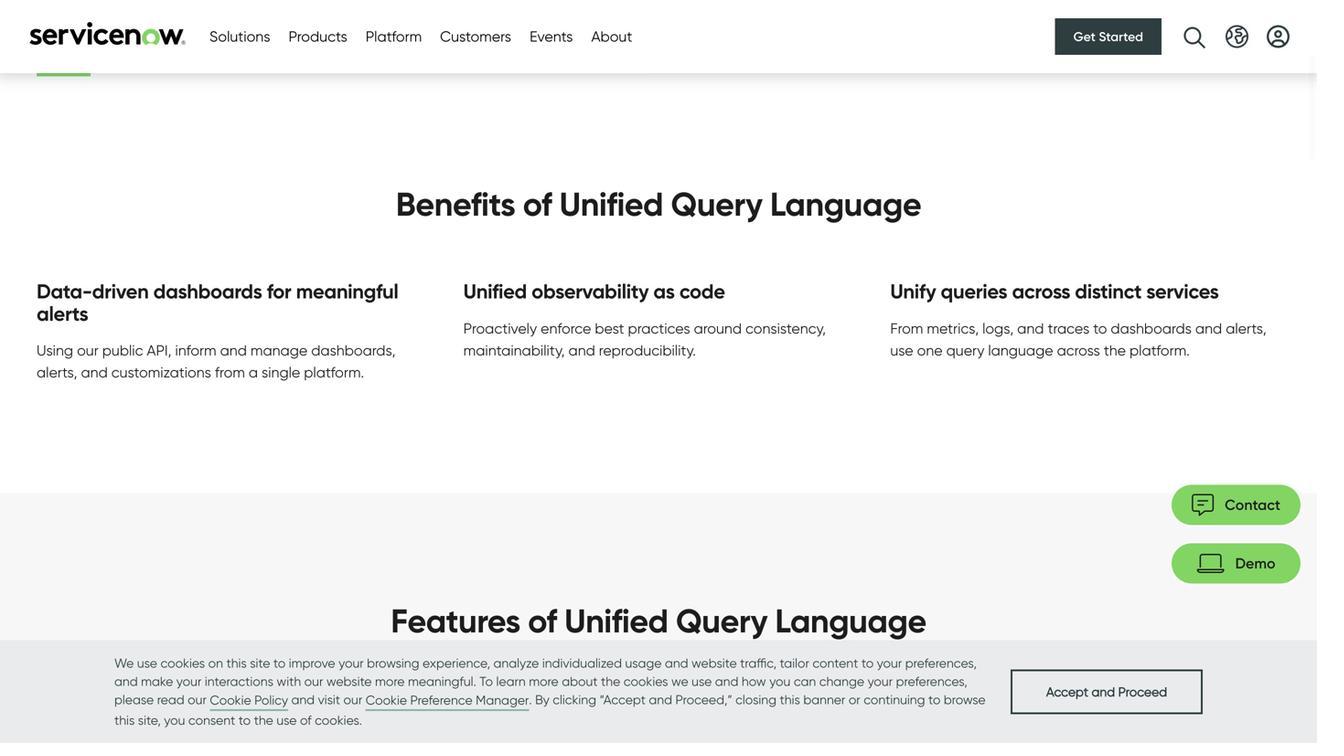 Task type: describe. For each thing, give the bounding box(es) containing it.
we
[[114, 656, 134, 671]]

0 vertical spatial preferences,
[[905, 656, 977, 671]]

"accept
[[600, 692, 646, 708]]

by
[[535, 692, 549, 708]]

browsing
[[367, 656, 419, 671]]

get
[[1073, 29, 1096, 44]]

manager
[[476, 693, 529, 708]]

experience,
[[423, 656, 490, 671]]

interactions
[[205, 674, 273, 690]]

to right site
[[273, 656, 286, 671]]

1 horizontal spatial our
[[304, 674, 323, 690]]

meaningful.
[[408, 674, 476, 690]]

proceed,"
[[675, 692, 732, 708]]

and down 'we'
[[114, 674, 138, 690]]

clicking
[[553, 692, 596, 708]]

products button
[[289, 26, 347, 48]]

0 vertical spatial cookies
[[160, 656, 205, 671]]

.
[[529, 692, 532, 708]]

. by clicking "accept and proceed," closing this banner or continuing to browse this site, you consent to the use of cookies.
[[114, 692, 986, 728]]

accept
[[1046, 684, 1088, 700]]

1 horizontal spatial website
[[691, 656, 737, 671]]

preference
[[410, 693, 473, 708]]

and left how
[[715, 674, 738, 690]]

cookie policy link
[[210, 691, 288, 712]]

0 horizontal spatial website
[[326, 674, 372, 690]]

our inside cookie policy and visit our cookie preference manager
[[343, 692, 362, 708]]

1 vertical spatial preferences,
[[896, 674, 967, 690]]

make
[[141, 674, 173, 690]]

to left 'browse'
[[928, 692, 941, 708]]

1 more from the left
[[375, 674, 405, 690]]

browse
[[944, 692, 986, 708]]

and up we
[[665, 656, 688, 671]]

and inside button
[[1092, 684, 1115, 700]]

0 horizontal spatial our
[[188, 692, 207, 708]]

with
[[277, 674, 301, 690]]

use inside . by clicking "accept and proceed," closing this banner or continuing to browse this site, you consent to the use of cookies.
[[276, 713, 297, 728]]

usage
[[625, 656, 662, 671]]

2 cookie from the left
[[366, 693, 407, 708]]

cookies.
[[315, 713, 362, 728]]

traffic,
[[740, 656, 776, 671]]

go to servicenow account image
[[1267, 25, 1290, 48]]

events button
[[530, 26, 573, 48]]

events
[[530, 27, 573, 45]]

solutions button
[[209, 26, 270, 48]]

analyze
[[493, 656, 539, 671]]

to down cookie policy link
[[238, 713, 251, 728]]

and inside cookie policy and visit our cookie preference manager
[[291, 692, 315, 708]]

banner
[[803, 692, 845, 708]]

the inside . by clicking "accept and proceed," closing this banner or continuing to browse this site, you consent to the use of cookies.
[[254, 713, 273, 728]]

platform
[[366, 27, 422, 45]]

get started
[[1073, 29, 1143, 44]]

2 horizontal spatial use
[[692, 674, 712, 690]]



Task type: vqa. For each thing, say whether or not it's contained in the screenshot.
the bottommost code
no



Task type: locate. For each thing, give the bounding box(es) containing it.
cookies up the make
[[160, 656, 205, 671]]

1 horizontal spatial more
[[529, 674, 559, 690]]

change
[[819, 674, 864, 690]]

and inside . by clicking "accept and proceed," closing this banner or continuing to browse this site, you consent to the use of cookies.
[[649, 692, 672, 708]]

your
[[338, 656, 364, 671], [877, 656, 902, 671], [176, 674, 202, 690], [868, 674, 893, 690]]

our down improve
[[304, 674, 323, 690]]

the
[[601, 674, 620, 690], [254, 713, 273, 728]]

cookie policy and visit our cookie preference manager
[[210, 692, 529, 708]]

we
[[671, 674, 688, 690]]

preferences,
[[905, 656, 977, 671], [896, 674, 967, 690]]

this down please
[[114, 713, 135, 728]]

0 horizontal spatial cookies
[[160, 656, 205, 671]]

2 horizontal spatial this
[[780, 692, 800, 708]]

more
[[375, 674, 405, 690], [529, 674, 559, 690]]

about
[[562, 674, 598, 690]]

policy
[[254, 693, 288, 708]]

get started link
[[1055, 18, 1162, 55]]

1 horizontal spatial cookies
[[624, 674, 668, 690]]

1 vertical spatial the
[[254, 713, 273, 728]]

tailor
[[780, 656, 809, 671]]

cookie
[[210, 693, 251, 708], [366, 693, 407, 708]]

and right accept
[[1092, 684, 1115, 700]]

site
[[250, 656, 270, 671]]

proceed
[[1118, 684, 1167, 700]]

1 horizontal spatial this
[[226, 656, 247, 671]]

more down browsing
[[375, 674, 405, 690]]

the up "accept
[[601, 674, 620, 690]]

1 vertical spatial website
[[326, 674, 372, 690]]

0 vertical spatial this
[[226, 656, 247, 671]]

website
[[691, 656, 737, 671], [326, 674, 372, 690]]

2 vertical spatial this
[[114, 713, 135, 728]]

the down policy
[[254, 713, 273, 728]]

0 horizontal spatial cookie
[[210, 693, 251, 708]]

website up visit
[[326, 674, 372, 690]]

of
[[300, 713, 312, 728]]

1 horizontal spatial the
[[601, 674, 620, 690]]

the inside we use cookies on this site to improve your browsing experience, analyze individualized usage and website traffic, tailor content to your preferences, and make your interactions with our website more meaningful. to learn more about the cookies we use and how you can change your preferences, please read our
[[601, 674, 620, 690]]

cookie preference manager link
[[366, 691, 529, 712]]

closing
[[735, 692, 777, 708]]

you inside we use cookies on this site to improve your browsing experience, analyze individualized usage and website traffic, tailor content to your preferences, and make your interactions with our website more meaningful. to learn more about the cookies we use and how you can change your preferences, please read our
[[769, 674, 791, 690]]

cookie down the "interactions"
[[210, 693, 251, 708]]

use
[[137, 656, 157, 671], [692, 674, 712, 690], [276, 713, 297, 728]]

cookies down usage
[[624, 674, 668, 690]]

site,
[[138, 713, 161, 728]]

more up by
[[529, 674, 559, 690]]

1 horizontal spatial you
[[769, 674, 791, 690]]

learn
[[496, 674, 526, 690]]

1 horizontal spatial use
[[276, 713, 297, 728]]

to up change at the right of the page
[[861, 656, 874, 671]]

use left of
[[276, 713, 297, 728]]

our up the 'consent'
[[188, 692, 207, 708]]

0 horizontal spatial more
[[375, 674, 405, 690]]

0 horizontal spatial you
[[164, 713, 185, 728]]

you inside . by clicking "accept and proceed," closing this banner or continuing to browse this site, you consent to the use of cookies.
[[164, 713, 185, 728]]

1 vertical spatial cookies
[[624, 674, 668, 690]]

can
[[794, 674, 816, 690]]

this
[[226, 656, 247, 671], [780, 692, 800, 708], [114, 713, 135, 728]]

this down can
[[780, 692, 800, 708]]

0 vertical spatial you
[[769, 674, 791, 690]]

individualized
[[542, 656, 622, 671]]

cookie down browsing
[[366, 693, 407, 708]]

consent
[[188, 713, 235, 728]]

0 vertical spatial website
[[691, 656, 737, 671]]

accept and proceed
[[1046, 684, 1167, 700]]

1 vertical spatial this
[[780, 692, 800, 708]]

or
[[849, 692, 860, 708]]

to
[[479, 674, 493, 690]]

we use cookies on this site to improve your browsing experience, analyze individualized usage and website traffic, tailor content to your preferences, and make your interactions with our website more meaningful. to learn more about the cookies we use and how you can change your preferences, please read our
[[114, 656, 977, 708]]

how
[[742, 674, 766, 690]]

you down read
[[164, 713, 185, 728]]

products
[[289, 27, 347, 45]]

2 horizontal spatial our
[[343, 692, 362, 708]]

use up proceed,"
[[692, 674, 712, 690]]

0 horizontal spatial use
[[137, 656, 157, 671]]

improve
[[289, 656, 335, 671]]

our
[[304, 674, 323, 690], [188, 692, 207, 708], [343, 692, 362, 708]]

use up the make
[[137, 656, 157, 671]]

visit
[[318, 692, 340, 708]]

1 vertical spatial use
[[692, 674, 712, 690]]

2 vertical spatial use
[[276, 713, 297, 728]]

our right visit
[[343, 692, 362, 708]]

0 vertical spatial the
[[601, 674, 620, 690]]

to
[[273, 656, 286, 671], [861, 656, 874, 671], [928, 692, 941, 708], [238, 713, 251, 728]]

accept and proceed button
[[1011, 670, 1203, 715]]

0 horizontal spatial the
[[254, 713, 273, 728]]

read
[[157, 692, 184, 708]]

started
[[1099, 29, 1143, 44]]

content
[[812, 656, 858, 671]]

1 vertical spatial you
[[164, 713, 185, 728]]

solutions
[[209, 27, 270, 45]]

on
[[208, 656, 223, 671]]

you
[[769, 674, 791, 690], [164, 713, 185, 728]]

you down "tailor"
[[769, 674, 791, 690]]

continuing
[[864, 692, 925, 708]]

please
[[114, 692, 154, 708]]

servicenow image
[[27, 21, 187, 45]]

platform button
[[366, 26, 422, 48]]

and down we
[[649, 692, 672, 708]]

1 horizontal spatial cookie
[[366, 693, 407, 708]]

about button
[[591, 26, 632, 48]]

2 more from the left
[[529, 674, 559, 690]]

customers
[[440, 27, 511, 45]]

this inside we use cookies on this site to improve your browsing experience, analyze individualized usage and website traffic, tailor content to your preferences, and make your interactions with our website more meaningful. to learn more about the cookies we use and how you can change your preferences, please read our
[[226, 656, 247, 671]]

this up the "interactions"
[[226, 656, 247, 671]]

customers button
[[440, 26, 511, 48]]

0 vertical spatial use
[[137, 656, 157, 671]]

about
[[591, 27, 632, 45]]

cookies
[[160, 656, 205, 671], [624, 674, 668, 690]]

1 cookie from the left
[[210, 693, 251, 708]]

website up proceed,"
[[691, 656, 737, 671]]

and up of
[[291, 692, 315, 708]]

0 horizontal spatial this
[[114, 713, 135, 728]]

and
[[665, 656, 688, 671], [114, 674, 138, 690], [715, 674, 738, 690], [1092, 684, 1115, 700], [291, 692, 315, 708], [649, 692, 672, 708]]



